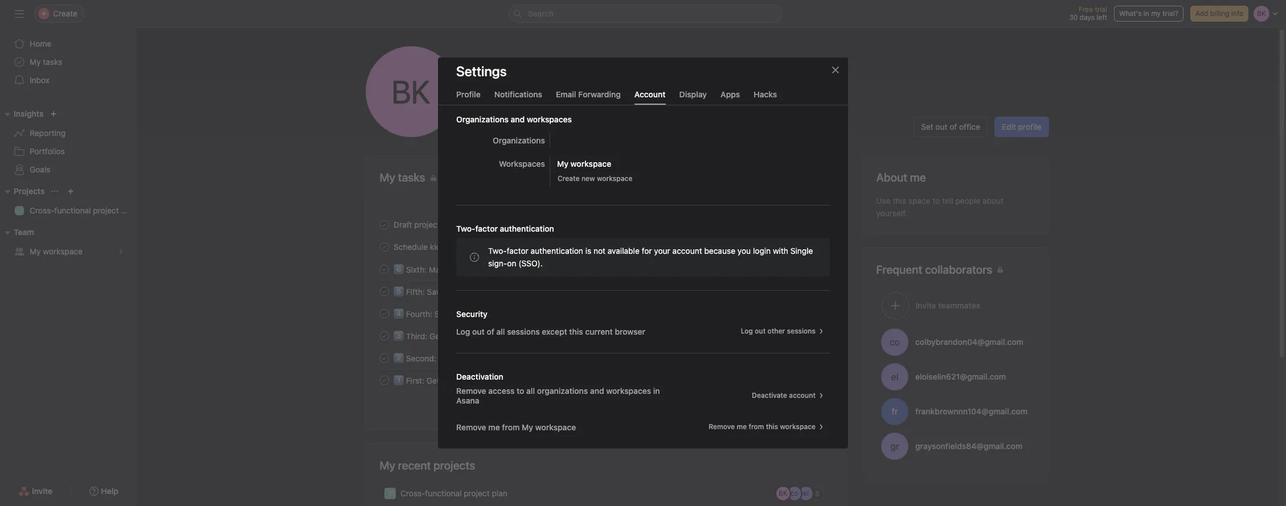Task type: locate. For each thing, give the bounding box(es) containing it.
1 horizontal spatial this
[[766, 423, 778, 431]]

out down security
[[472, 327, 485, 336]]

my for my tasks
[[30, 57, 41, 67]]

to inside use this space to tell people about yourself.
[[933, 196, 940, 206]]

completed image left "schedule"
[[377, 240, 391, 254]]

me down access
[[488, 422, 500, 432]]

1 horizontal spatial me
[[737, 423, 747, 431]]

from inside button
[[749, 423, 764, 431]]

1️⃣ first: get started using my tasks
[[393, 376, 525, 386]]

free trial 30 days left
[[1069, 5, 1107, 22]]

second:
[[406, 354, 436, 363]]

0 vertical spatial get
[[429, 332, 442, 341]]

trial?
[[1163, 9, 1179, 18]]

authentication for two-factor authentication
[[500, 224, 554, 234]]

workspace up new
[[571, 159, 611, 169]]

0 horizontal spatial project
[[93, 206, 119, 215]]

completed checkbox left "schedule"
[[377, 240, 391, 254]]

on left top
[[453, 309, 462, 319]]

0 vertical spatial this
[[893, 196, 906, 206]]

completed checkbox left 3️⃣
[[377, 329, 391, 343]]

tuesday button right 'other'
[[803, 332, 830, 340]]

set
[[921, 122, 933, 132]]

two-factor authentication is not available for your account because you login with single sign-on (sso).
[[488, 246, 813, 268]]

what's in my trial?
[[1119, 9, 1179, 18]]

my tasks link
[[7, 53, 130, 71]]

my up "create"
[[557, 159, 568, 169]]

factor for two-factor authentication is not available for your account because you login with single sign-on (sso).
[[507, 246, 528, 256]]

inbox
[[30, 75, 50, 85]]

organized
[[445, 332, 481, 341]]

in
[[1144, 9, 1149, 18], [526, 287, 532, 297], [653, 386, 660, 396]]

1 vertical spatial account
[[789, 391, 816, 400]]

1 horizontal spatial two-
[[488, 246, 507, 256]]

for right the right
[[537, 354, 547, 363]]

0 horizontal spatial time
[[447, 287, 463, 297]]

1 vertical spatial project
[[414, 220, 440, 230]]

2 horizontal spatial out
[[936, 122, 948, 132]]

1 horizontal spatial workspaces
[[606, 386, 651, 396]]

0 horizontal spatial me
[[488, 422, 500, 432]]

get for organized
[[429, 332, 442, 341]]

account right your
[[673, 246, 702, 256]]

two- up meeting
[[456, 224, 475, 234]]

project up teams element
[[93, 206, 119, 215]]

right
[[517, 354, 534, 363]]

completed image for 5️⃣
[[377, 285, 391, 298]]

close image
[[831, 66, 840, 75]]

cross-functional project plan down recent projects
[[400, 489, 507, 498]]

1 vertical spatial two-
[[488, 246, 507, 256]]

portfolios link
[[7, 142, 130, 161]]

0 horizontal spatial all
[[496, 327, 505, 336]]

0 horizontal spatial on
[[453, 309, 462, 319]]

0 horizontal spatial two-
[[456, 224, 475, 234]]

completed image left draft
[[377, 218, 391, 232]]

sessions down incoming
[[507, 327, 540, 336]]

and down 11:27am local time
[[511, 114, 525, 124]]

0 vertical spatial functional
[[54, 206, 91, 215]]

recent projects
[[398, 459, 475, 472]]

tasks
[[43, 57, 62, 67], [505, 376, 525, 386]]

my up 'inbox'
[[30, 57, 41, 67]]

project down recent projects
[[464, 489, 489, 498]]

0 vertical spatial for
[[642, 246, 652, 256]]

functional up teams element
[[54, 206, 91, 215]]

1 completed image from the top
[[377, 218, 391, 232]]

hide sidebar image
[[15, 9, 24, 18]]

log for log out of all sessions except this current browser
[[456, 327, 470, 336]]

cross- down projects
[[30, 206, 54, 215]]

0 vertical spatial completed checkbox
[[377, 285, 391, 298]]

time left by
[[447, 287, 463, 297]]

draft
[[393, 220, 412, 230]]

project
[[93, 206, 119, 215], [414, 220, 440, 230], [464, 489, 489, 498]]

0 horizontal spatial to
[[517, 386, 524, 396]]

two- up sign- at the bottom left of the page
[[488, 246, 507, 256]]

1 vertical spatial this
[[569, 327, 583, 336]]

this
[[893, 196, 906, 206], [569, 327, 583, 336], [766, 423, 778, 431]]

completed checkbox left the 4️⃣
[[377, 307, 391, 320]]

0 horizontal spatial and
[[511, 114, 525, 124]]

work up log out of all sessions except this current browser
[[524, 309, 541, 319]]

all right access
[[526, 386, 535, 396]]

0 horizontal spatial cross-functional project plan
[[30, 206, 137, 215]]

workspaces
[[527, 114, 572, 124], [606, 386, 651, 396]]

tasks down home
[[43, 57, 62, 67]]

people
[[955, 196, 980, 206]]

sign-
[[488, 259, 507, 268]]

sessions
[[507, 327, 540, 336], [787, 327, 816, 336]]

3 completed image from the top
[[377, 373, 391, 387]]

1 vertical spatial with
[[483, 332, 499, 341]]

factor up meeting
[[475, 224, 498, 234]]

1 horizontal spatial cross-
[[400, 489, 425, 498]]

3 tuesday button from the top
[[803, 354, 830, 362]]

1 vertical spatial functional
[[425, 489, 461, 498]]

two-factor authentication
[[456, 224, 554, 234]]

two-
[[456, 224, 475, 234], [488, 246, 507, 256]]

remove
[[456, 386, 486, 396], [456, 422, 486, 432], [709, 423, 735, 431]]

of for office
[[950, 122, 957, 132]]

30
[[1069, 13, 1078, 22]]

cross-functional project plan up teams element
[[30, 206, 137, 215]]

remove inside button
[[709, 423, 735, 431]]

tuesday button down log out other sessions button
[[803, 354, 830, 362]]

tasks up access
[[505, 376, 525, 386]]

tell
[[942, 196, 953, 206]]

0 vertical spatial project
[[93, 206, 119, 215]]

5 completed checkbox from the top
[[377, 329, 391, 343]]

1 horizontal spatial with
[[773, 246, 788, 256]]

authentication
[[500, 224, 554, 234], [531, 246, 583, 256]]

my inside my tasks 'link'
[[30, 57, 41, 67]]

account right "deactivate"
[[789, 391, 816, 400]]

about
[[983, 196, 1004, 206]]

get right third:
[[429, 332, 442, 341]]

Completed checkbox
[[377, 218, 391, 232], [377, 240, 391, 254], [377, 262, 391, 276], [377, 307, 391, 320], [377, 329, 391, 343], [377, 351, 391, 365]]

my recent projects
[[380, 459, 475, 472]]

1 completed checkbox from the top
[[377, 218, 391, 232]]

0 horizontal spatial factor
[[475, 224, 498, 234]]

el left 5
[[803, 489, 809, 498]]

0 horizontal spatial functional
[[54, 206, 91, 215]]

search list box
[[509, 5, 782, 23]]

0 horizontal spatial account
[[673, 246, 702, 256]]

remove me from this workspace button
[[704, 419, 830, 435]]

all
[[496, 327, 505, 336], [526, 386, 535, 396]]

0 vertical spatial organizations
[[456, 114, 509, 124]]

third:
[[406, 332, 427, 341]]

sessions inside button
[[787, 327, 816, 336]]

log out of all sessions except this current browser
[[456, 327, 645, 336]]

1️⃣
[[393, 376, 404, 386]]

el up fr
[[891, 372, 898, 382]]

completed image for schedule
[[377, 240, 391, 254]]

1 vertical spatial and
[[590, 386, 604, 396]]

goals
[[30, 165, 50, 174]]

graysonfields84@gmail.com
[[915, 441, 1022, 451]]

tuesday down log out other sessions button
[[803, 354, 830, 362]]

on inside two-factor authentication is not available for your account because you login with single sign-on (sso).
[[507, 259, 516, 268]]

completed checkbox left 6️⃣
[[377, 262, 391, 276]]

team
[[14, 227, 34, 237]]

using
[[470, 376, 490, 386]]

1 horizontal spatial from
[[749, 423, 764, 431]]

1 vertical spatial get
[[426, 376, 439, 386]]

in inside remove access to all organizations and workspaces in asana
[[653, 386, 660, 396]]

completed checkbox left 5️⃣
[[377, 285, 391, 298]]

out left 'other'
[[755, 327, 766, 336]]

workspace inside remove me from this workspace button
[[780, 423, 816, 431]]

team button
[[0, 226, 34, 239]]

1 vertical spatial workspaces
[[606, 386, 651, 396]]

tuesday right 'other'
[[803, 332, 830, 340]]

1 vertical spatial factor
[[507, 246, 528, 256]]

of left office
[[950, 122, 957, 132]]

completed checkbox left 2️⃣
[[377, 351, 391, 365]]

me for my
[[488, 422, 500, 432]]

asana down '(sso).'
[[535, 287, 557, 297]]

free
[[1079, 5, 1093, 14]]

1 horizontal spatial sessions
[[787, 327, 816, 336]]

my inside teams element
[[30, 247, 41, 256]]

1 horizontal spatial time
[[537, 99, 553, 108]]

0 vertical spatial asana
[[535, 287, 557, 297]]

from down "deactivate"
[[749, 423, 764, 431]]

2 vertical spatial completed image
[[377, 373, 391, 387]]

1 vertical spatial bk
[[778, 489, 787, 498]]

fourth:
[[406, 309, 432, 319]]

0 vertical spatial tasks
[[43, 57, 62, 67]]

log out other sessions button
[[736, 324, 830, 339]]

remove me from my workspace
[[456, 422, 576, 432]]

on left '(sso).'
[[507, 259, 516, 268]]

completed checkbox left 1️⃣
[[377, 373, 391, 387]]

1 horizontal spatial all
[[526, 386, 535, 396]]

23
[[821, 243, 830, 251]]

factor inside two-factor authentication is not available for your account because you login with single sign-on (sso).
[[507, 246, 528, 256]]

my up the list icon
[[380, 459, 395, 472]]

completed checkbox for draft
[[377, 218, 391, 232]]

workspace down "cross-functional project plan" link
[[43, 247, 83, 256]]

organizations down 11:27am
[[456, 114, 509, 124]]

this down "deactivate"
[[766, 423, 778, 431]]

my for my workspace create new workspace
[[557, 159, 568, 169]]

1 vertical spatial work
[[524, 309, 541, 319]]

this right except
[[569, 327, 583, 336]]

not
[[594, 246, 606, 256]]

remove inside remove access to all organizations and workspaces in asana
[[456, 386, 486, 396]]

2 vertical spatial this
[[766, 423, 778, 431]]

factor up '(sso).'
[[507, 246, 528, 256]]

remove for remove me from my workspace
[[456, 422, 486, 432]]

first:
[[406, 376, 424, 386]]

completed checkbox left draft
[[377, 218, 391, 232]]

of right top
[[478, 309, 486, 319]]

single
[[791, 246, 813, 256]]

completed image
[[377, 285, 391, 298], [377, 351, 391, 365], [377, 373, 391, 387]]

Completed checkbox
[[377, 285, 391, 298], [377, 373, 391, 387]]

1 vertical spatial of
[[478, 309, 486, 319]]

asana
[[535, 287, 557, 297], [456, 396, 479, 406]]

workspace right new
[[597, 174, 633, 183]]

from for this
[[749, 423, 764, 431]]

completed image left 1️⃣
[[377, 373, 391, 387]]

tuesday down oct
[[803, 265, 830, 273]]

set out of office
[[921, 122, 980, 132]]

2 horizontal spatial of
[[950, 122, 957, 132]]

cross- right the list icon
[[400, 489, 425, 498]]

2 completed checkbox from the top
[[377, 240, 391, 254]]

log down 4️⃣ fourth: stay on top of incoming work
[[456, 327, 470, 336]]

projects button
[[0, 185, 45, 198]]

5️⃣ fifth: save time by collaborating in asana
[[393, 287, 557, 297]]

2 horizontal spatial this
[[893, 196, 906, 206]]

6 completed checkbox from the top
[[377, 351, 391, 365]]

0 horizontal spatial cross-
[[30, 206, 54, 215]]

functional down recent projects
[[425, 489, 461, 498]]

1 horizontal spatial factor
[[507, 246, 528, 256]]

0 vertical spatial in
[[1144, 9, 1149, 18]]

(sso).
[[519, 259, 543, 268]]

tuesday for 3️⃣ third: get organized with sections
[[803, 332, 830, 340]]

1 horizontal spatial out
[[755, 327, 766, 336]]

0 vertical spatial workspaces
[[527, 114, 572, 124]]

my down team
[[30, 247, 41, 256]]

my inside my workspace create new workspace
[[557, 159, 568, 169]]

0 vertical spatial el
[[891, 372, 898, 382]]

you down except
[[549, 354, 562, 363]]

1 horizontal spatial tasks
[[505, 376, 525, 386]]

4 tuesday from the top
[[803, 354, 830, 362]]

workspace for remove me from my workspace
[[535, 422, 576, 432]]

authentication inside two-factor authentication is not available for your account because you login with single sign-on (sso).
[[531, 246, 583, 256]]

all down incoming
[[496, 327, 505, 336]]

completed image left 5️⃣
[[377, 285, 391, 298]]

2 tuesday from the top
[[803, 287, 830, 296]]

authentication for two-factor authentication is not available for your account because you login with single sign-on (sso).
[[531, 246, 583, 256]]

for inside two-factor authentication is not available for your account because you login with single sign-on (sso).
[[642, 246, 652, 256]]

0 horizontal spatial in
[[526, 287, 532, 297]]

el
[[891, 372, 898, 382], [803, 489, 809, 498]]

create
[[558, 174, 580, 183]]

of inside button
[[950, 122, 957, 132]]

tuesday button for for
[[803, 354, 830, 362]]

me
[[488, 422, 500, 432], [737, 423, 747, 431]]

4 completed checkbox from the top
[[377, 307, 391, 320]]

remove me from this workspace
[[709, 423, 816, 431]]

asana down 1️⃣ first: get started using my tasks
[[456, 396, 479, 406]]

bk
[[392, 73, 430, 111], [778, 489, 787, 498]]

apps button
[[721, 89, 740, 105]]

log inside button
[[741, 327, 753, 336]]

0 horizontal spatial plan
[[121, 206, 137, 215]]

global element
[[0, 28, 137, 96]]

0 vertical spatial factor
[[475, 224, 498, 234]]

1 tuesday button from the top
[[803, 287, 830, 296]]

1 horizontal spatial plan
[[492, 489, 507, 498]]

5 completed image from the top
[[377, 329, 391, 343]]

from for my
[[502, 422, 520, 432]]

from down access
[[502, 422, 520, 432]]

0 horizontal spatial from
[[502, 422, 520, 432]]

organizations and workspaces
[[456, 114, 572, 124]]

out right set
[[936, 122, 948, 132]]

use this space to tell people about yourself.
[[876, 196, 1004, 218]]

eloiselin621@gmail.com
[[915, 372, 1006, 381]]

2 completed checkbox from the top
[[377, 373, 391, 387]]

all inside remove access to all organizations and workspaces in asana
[[526, 386, 535, 396]]

with inside two-factor authentication is not available for your account because you login with single sign-on (sso).
[[773, 246, 788, 256]]

all for organizations
[[526, 386, 535, 396]]

this inside button
[[766, 423, 778, 431]]

0 horizontal spatial asana
[[456, 396, 479, 406]]

get right first:
[[426, 376, 439, 386]]

to right access
[[517, 386, 524, 396]]

organizations down organizations and workspaces
[[493, 136, 545, 145]]

sessions right 'other'
[[787, 327, 816, 336]]

2 vertical spatial of
[[487, 327, 494, 336]]

1 completed checkbox from the top
[[377, 285, 391, 298]]

completed image left 2️⃣
[[377, 351, 391, 365]]

my tasks
[[380, 171, 425, 184]]

completed image for 1️⃣
[[377, 373, 391, 387]]

0 vertical spatial cross-
[[30, 206, 54, 215]]

workspace down deactivate account button
[[780, 423, 816, 431]]

display button
[[679, 89, 707, 105]]

create new workspace button
[[553, 171, 638, 187]]

2 vertical spatial in
[[653, 386, 660, 396]]

to left tell
[[933, 196, 940, 206]]

account inside button
[[789, 391, 816, 400]]

1 horizontal spatial in
[[653, 386, 660, 396]]

factor for two-factor authentication
[[475, 224, 498, 234]]

me down deactivate account button
[[737, 423, 747, 431]]

and right the "organizations"
[[590, 386, 604, 396]]

1 horizontal spatial functional
[[425, 489, 461, 498]]

completed image left 6️⃣
[[377, 262, 391, 276]]

profile
[[456, 89, 481, 99]]

my for my workspace
[[30, 247, 41, 256]]

–
[[802, 243, 806, 251]]

0 horizontal spatial tasks
[[43, 57, 62, 67]]

0 vertical spatial cross-functional project plan
[[30, 206, 137, 215]]

this up yourself.
[[893, 196, 906, 206]]

login
[[753, 246, 771, 256]]

0 vertical spatial account
[[673, 246, 702, 256]]

remove for remove me from this workspace
[[709, 423, 735, 431]]

log left 'other'
[[741, 327, 753, 336]]

project left brief
[[414, 220, 440, 230]]

in inside button
[[1144, 9, 1149, 18]]

2 completed image from the top
[[377, 351, 391, 365]]

of down incoming
[[487, 327, 494, 336]]

with up layout at the left of page
[[483, 332, 499, 341]]

deactivate account
[[752, 391, 816, 400]]

work right make
[[450, 265, 468, 275]]

1 vertical spatial completed checkbox
[[377, 373, 391, 387]]

4 completed image from the top
[[377, 307, 391, 320]]

cross-
[[30, 206, 54, 215], [400, 489, 425, 498]]

for left your
[[642, 246, 652, 256]]

0 horizontal spatial this
[[569, 327, 583, 336]]

from
[[502, 422, 520, 432], [749, 423, 764, 431]]

1 horizontal spatial to
[[933, 196, 940, 206]]

you
[[738, 246, 751, 256], [549, 354, 562, 363]]

0 horizontal spatial log
[[456, 327, 470, 336]]

tuesday down single
[[803, 287, 830, 296]]

completed image
[[377, 218, 391, 232], [377, 240, 391, 254], [377, 262, 391, 276], [377, 307, 391, 320], [377, 329, 391, 343]]

1 horizontal spatial on
[[507, 259, 516, 268]]

3️⃣ third: get organized with sections
[[393, 332, 532, 341]]

workspace
[[571, 159, 611, 169], [597, 174, 633, 183], [43, 247, 83, 256], [535, 422, 576, 432], [780, 423, 816, 431]]

3 completed checkbox from the top
[[377, 262, 391, 276]]

0 horizontal spatial out
[[472, 327, 485, 336]]

me inside button
[[737, 423, 747, 431]]

workspaces
[[499, 159, 545, 169]]

with right login
[[773, 246, 788, 256]]

1 horizontal spatial asana
[[535, 287, 557, 297]]

0 vertical spatial tuesday button
[[803, 287, 830, 296]]

organizations for organizations and workspaces
[[456, 114, 509, 124]]

two- inside two-factor authentication is not available for your account because you login with single sign-on (sso).
[[488, 246, 507, 256]]

insights button
[[0, 107, 44, 121]]

2 vertical spatial project
[[464, 489, 489, 498]]

workspace down remove access to all organizations and workspaces in asana
[[535, 422, 576, 432]]

completed image left the 4️⃣
[[377, 307, 391, 320]]

time right local
[[537, 99, 553, 108]]

completed image left 3️⃣
[[377, 329, 391, 343]]

tuesday button down single
[[803, 287, 830, 296]]

0 horizontal spatial you
[[549, 354, 562, 363]]

3 completed image from the top
[[377, 262, 391, 276]]

3 tuesday from the top
[[803, 332, 830, 340]]

factor
[[475, 224, 498, 234], [507, 246, 528, 256]]

1 vertical spatial cross-
[[400, 489, 425, 498]]

you left login
[[738, 246, 751, 256]]

0 vertical spatial bk
[[392, 73, 430, 111]]

1 vertical spatial cross-functional project plan
[[400, 489, 507, 498]]

0 vertical spatial plan
[[121, 206, 137, 215]]

reporting link
[[7, 124, 130, 142]]

2 completed image from the top
[[377, 240, 391, 254]]

1 vertical spatial to
[[517, 386, 524, 396]]

1 completed image from the top
[[377, 285, 391, 298]]

remove for remove access to all organizations and workspaces in asana
[[456, 386, 486, 396]]

0 vertical spatial of
[[950, 122, 957, 132]]



Task type: vqa. For each thing, say whether or not it's contained in the screenshot.


Task type: describe. For each thing, give the bounding box(es) containing it.
workspace for remove me from this workspace
[[780, 423, 816, 431]]

all for sessions
[[496, 327, 505, 336]]

find
[[438, 354, 454, 363]]

hacks button
[[754, 89, 777, 105]]

completed checkbox for 4️⃣
[[377, 307, 391, 320]]

account inside two-factor authentication is not available for your account because you login with single sign-on (sso).
[[673, 246, 702, 256]]

6️⃣
[[393, 265, 404, 275]]

two- for two-factor authentication
[[456, 224, 475, 234]]

forwarding
[[578, 89, 621, 99]]

frequent collaborators
[[876, 263, 992, 276]]

info
[[1231, 9, 1243, 18]]

asana inside remove access to all organizations and workspaces in asana
[[456, 396, 479, 406]]

meeting
[[457, 242, 486, 252]]

search
[[528, 9, 554, 18]]

1 vertical spatial on
[[453, 309, 462, 319]]

completed checkbox for 5️⃣
[[377, 285, 391, 298]]

deactivate account button
[[747, 388, 830, 404]]

1 horizontal spatial cross-functional project plan
[[400, 489, 507, 498]]

my workspace link
[[7, 243, 130, 261]]

completed image for 2️⃣
[[377, 351, 391, 365]]

projects
[[14, 186, 45, 196]]

portfolios
[[30, 146, 65, 156]]

out for set out of office
[[936, 122, 948, 132]]

sixth:
[[406, 265, 426, 275]]

0 horizontal spatial bk
[[392, 73, 430, 111]]

set out of office button
[[914, 117, 988, 137]]

0 horizontal spatial for
[[537, 354, 547, 363]]

fifth:
[[406, 287, 425, 297]]

deactivation
[[456, 372, 504, 382]]

1 vertical spatial you
[[549, 354, 562, 363]]

1 vertical spatial in
[[526, 287, 532, 297]]

0 horizontal spatial of
[[478, 309, 486, 319]]

get for started
[[426, 376, 439, 386]]

0 horizontal spatial sessions
[[507, 327, 540, 336]]

completed checkbox for 3️⃣
[[377, 329, 391, 343]]

edit profile button
[[994, 117, 1049, 137]]

2 horizontal spatial project
[[464, 489, 489, 498]]

current
[[585, 327, 613, 336]]

2️⃣ second: find the layout that's right for you
[[393, 354, 562, 363]]

completed image for 4️⃣
[[377, 307, 391, 320]]

my up access
[[492, 376, 503, 386]]

by
[[465, 287, 474, 297]]

plan inside the projects element
[[121, 206, 137, 215]]

today – oct 23
[[781, 243, 830, 251]]

my workspace create new workspace
[[557, 159, 633, 183]]

what's
[[1119, 9, 1142, 18]]

organizations for organizations
[[493, 136, 545, 145]]

schedule kickoff meeting
[[393, 242, 486, 252]]

1 tuesday from the top
[[803, 265, 830, 273]]

11:27am
[[486, 99, 516, 108]]

workspace for my workspace create new workspace
[[597, 174, 633, 183]]

completed checkbox for 1️⃣
[[377, 373, 391, 387]]

days
[[1080, 13, 1095, 22]]

display
[[679, 89, 707, 99]]

and inside remove access to all organizations and workspaces in asana
[[590, 386, 604, 396]]

out for log out other sessions
[[755, 327, 766, 336]]

1 horizontal spatial project
[[414, 220, 440, 230]]

completed checkbox for 2️⃣
[[377, 351, 391, 365]]

except
[[542, 327, 567, 336]]

2 tuesday button from the top
[[803, 332, 830, 340]]

use
[[876, 196, 891, 206]]

kickoff
[[430, 242, 455, 252]]

5️⃣
[[393, 287, 404, 297]]

space
[[908, 196, 930, 206]]

is
[[585, 246, 591, 256]]

tuesday for 5️⃣ fifth: save time by collaborating in asana
[[803, 287, 830, 296]]

email
[[556, 89, 576, 99]]

tuesday for 2️⃣ second: find the layout that's right for you
[[803, 354, 830, 362]]

fr
[[891, 406, 898, 417]]

1 vertical spatial co
[[790, 489, 798, 498]]

account
[[634, 89, 666, 99]]

1 horizontal spatial el
[[891, 372, 898, 382]]

collaborating
[[476, 287, 524, 297]]

profile button
[[456, 89, 481, 105]]

to inside remove access to all organizations and workspaces in asana
[[517, 386, 524, 396]]

0 horizontal spatial workspaces
[[527, 114, 572, 124]]

search button
[[509, 5, 782, 23]]

schedule
[[393, 242, 428, 252]]

my for my recent projects
[[380, 459, 395, 472]]

1 vertical spatial el
[[803, 489, 809, 498]]

3️⃣
[[393, 332, 404, 341]]

trial
[[1095, 5, 1107, 14]]

tuesday button for asana
[[803, 287, 830, 296]]

4️⃣
[[393, 309, 404, 319]]

goals link
[[7, 161, 130, 179]]

teams element
[[0, 222, 137, 263]]

save
[[427, 287, 444, 297]]

0 vertical spatial time
[[537, 99, 553, 108]]

manageable
[[470, 265, 515, 275]]

log for log out other sessions
[[741, 327, 753, 336]]

billing
[[1210, 9, 1230, 18]]

colbybrandon04@gmail.com
[[915, 337, 1023, 347]]

tasks inside 'link'
[[43, 57, 62, 67]]

remove access to all organizations and workspaces in asana
[[456, 386, 660, 406]]

left
[[1097, 13, 1107, 22]]

access
[[488, 386, 515, 396]]

of for all
[[487, 327, 494, 336]]

cross-functional project plan link
[[7, 202, 137, 220]]

my workspace
[[30, 247, 83, 256]]

list image
[[386, 490, 393, 497]]

hacks
[[754, 89, 777, 99]]

the
[[456, 354, 468, 363]]

completed checkbox for schedule
[[377, 240, 391, 254]]

local
[[518, 99, 535, 108]]

completed checkbox for 6️⃣
[[377, 262, 391, 276]]

this inside use this space to tell people about yourself.
[[893, 196, 906, 206]]

me for this
[[737, 423, 747, 431]]

0 vertical spatial work
[[450, 265, 468, 275]]

0 vertical spatial and
[[511, 114, 525, 124]]

apps
[[721, 89, 740, 99]]

that's
[[494, 354, 515, 363]]

incoming
[[488, 309, 521, 319]]

my tasks
[[30, 57, 62, 67]]

1 vertical spatial plan
[[492, 489, 507, 498]]

1 vertical spatial time
[[447, 287, 463, 297]]

inbox link
[[7, 71, 130, 89]]

0 horizontal spatial with
[[483, 332, 499, 341]]

other
[[768, 327, 785, 336]]

1 horizontal spatial work
[[524, 309, 541, 319]]

completed image for 3️⃣
[[377, 329, 391, 343]]

workspaces inside remove access to all organizations and workspaces in asana
[[606, 386, 651, 396]]

out for log out of all sessions except this current browser
[[472, 327, 485, 336]]

1 horizontal spatial co
[[890, 337, 900, 347]]

cross- inside the projects element
[[30, 206, 54, 215]]

11:27am local time
[[486, 99, 553, 108]]

reporting
[[30, 128, 66, 138]]

add billing info button
[[1190, 6, 1249, 22]]

2️⃣
[[393, 354, 404, 363]]

completed image for draft
[[377, 218, 391, 232]]

notifications
[[494, 89, 542, 99]]

add
[[1196, 9, 1208, 18]]

you inside two-factor authentication is not available for your account because you login with single sign-on (sso).
[[738, 246, 751, 256]]

cross-functional project plan inside the projects element
[[30, 206, 137, 215]]

klobrad84@gmail.com link
[[571, 97, 654, 110]]

home link
[[7, 35, 130, 53]]

5
[[815, 490, 819, 498]]

email forwarding
[[556, 89, 621, 99]]

insights element
[[0, 104, 137, 181]]

notifications button
[[494, 89, 542, 105]]

completed image for 6️⃣
[[377, 262, 391, 276]]

projects element
[[0, 181, 137, 222]]

stay
[[434, 309, 451, 319]]

today
[[781, 243, 800, 251]]

6️⃣ sixth: make work manageable
[[393, 265, 515, 275]]

functional inside the projects element
[[54, 206, 91, 215]]

1 horizontal spatial bk
[[778, 489, 787, 498]]

add billing info
[[1196, 9, 1243, 18]]

my down remove access to all organizations and workspaces in asana
[[522, 422, 533, 432]]

workspace inside the my workspace link
[[43, 247, 83, 256]]

two- for two-factor authentication is not available for your account because you login with single sign-on (sso).
[[488, 246, 507, 256]]



